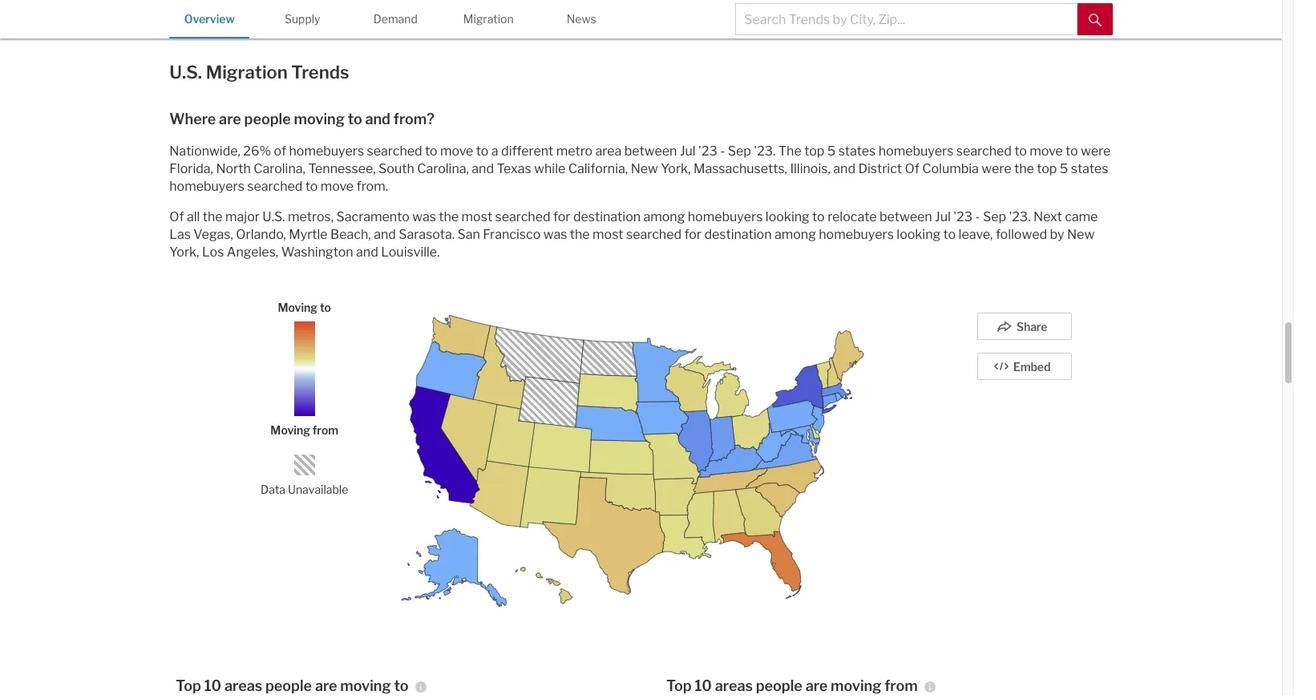 Task type: locate. For each thing, give the bounding box(es) containing it.
among down nationwide, 26% of homebuyers searched to move to a different metro area between jul '23 - sep '23. the top 5 states homebuyers searched to move to were florida, north carolina, tennessee, south carolina, and texas  while california, new york, massachusetts, illinois, and district of columbia were the top 5 states homebuyers searched to move from.
[[644, 209, 685, 225]]

destination
[[574, 209, 641, 225], [705, 227, 772, 242]]

los
[[202, 245, 224, 260]]

moving
[[294, 111, 345, 128], [340, 678, 391, 695], [831, 678, 882, 695]]

0 vertical spatial 5
[[828, 144, 836, 159]]

among down illinois,
[[775, 227, 817, 242]]

top for top 10 areas people are moving to
[[176, 678, 201, 695]]

to
[[348, 111, 362, 128], [425, 144, 438, 159], [476, 144, 489, 159], [1015, 144, 1028, 159], [1066, 144, 1079, 159], [306, 179, 318, 194], [813, 209, 825, 225], [944, 227, 956, 242], [320, 301, 331, 314], [394, 678, 409, 695]]

moving up data unavailable
[[271, 424, 310, 437]]

1 horizontal spatial among
[[775, 227, 817, 242]]

top 10 areas people are moving to
[[176, 678, 409, 695]]

top
[[176, 678, 201, 695], [667, 678, 692, 695]]

'23 up massachusetts,
[[699, 144, 718, 159]]

1 horizontal spatial from
[[885, 678, 918, 695]]

between right area
[[625, 144, 677, 159]]

vegas,
[[194, 227, 233, 242]]

0 horizontal spatial among
[[644, 209, 685, 225]]

0 vertical spatial '23
[[699, 144, 718, 159]]

0 horizontal spatial '23
[[699, 144, 718, 159]]

from?
[[394, 111, 435, 128]]

looking
[[766, 209, 810, 225], [897, 227, 941, 242]]

different
[[501, 144, 554, 159]]

1 horizontal spatial was
[[544, 227, 568, 242]]

north
[[216, 161, 251, 176]]

sep up massachusetts,
[[728, 144, 752, 159]]

1 horizontal spatial jul
[[935, 209, 951, 225]]

1 vertical spatial between
[[880, 209, 933, 225]]

0 horizontal spatial 10
[[204, 678, 222, 695]]

0 vertical spatial from
[[313, 424, 339, 437]]

sarasota.
[[399, 227, 455, 242]]

move
[[441, 144, 474, 159], [1030, 144, 1064, 159], [321, 179, 354, 194]]

1 vertical spatial new
[[1068, 227, 1095, 242]]

sep up leave,
[[983, 209, 1007, 225]]

looking left leave,
[[897, 227, 941, 242]]

supply
[[285, 12, 321, 26]]

0 vertical spatial states
[[839, 144, 876, 159]]

2 10 from the left
[[695, 678, 712, 695]]

searched
[[367, 144, 423, 159], [957, 144, 1012, 159], [247, 179, 303, 194], [495, 209, 551, 225], [627, 227, 682, 242]]

1 horizontal spatial 10
[[695, 678, 712, 695]]

1 horizontal spatial sep
[[983, 209, 1007, 225]]

new inside nationwide, 26% of homebuyers searched to move to a different metro area between jul '23 - sep '23. the top 5 states homebuyers searched to move to were florida, north carolina, tennessee, south carolina, and texas  while california, new york, massachusetts, illinois, and district of columbia were the top 5 states homebuyers searched to move from.
[[631, 161, 658, 176]]

0 vertical spatial new
[[631, 161, 658, 176]]

5
[[828, 144, 836, 159], [1060, 161, 1069, 176]]

carolina,
[[254, 161, 306, 176], [417, 161, 469, 176]]

migration
[[464, 12, 514, 26], [206, 62, 288, 83]]

california,
[[569, 161, 628, 176]]

1 vertical spatial were
[[982, 161, 1012, 176]]

0 vertical spatial '23.
[[754, 144, 776, 159]]

people for top 10 areas people are moving to
[[265, 678, 312, 695]]

was
[[413, 209, 436, 225], [544, 227, 568, 242]]

1 horizontal spatial migration
[[464, 12, 514, 26]]

0 vertical spatial between
[[625, 144, 677, 159]]

1 horizontal spatial u.s.
[[263, 209, 285, 225]]

of all the major u.s. metros, sacramento was the most searched for destination among homebuyers looking to relocate between  jul '23 - sep '23. next came las vegas, orlando, myrtle beach, and sarasota. san francisco was the most searched for destination among homebuyers looking to leave, followed by new york, los angeles, washington and louisville.
[[169, 209, 1099, 260]]

states up came
[[1072, 161, 1109, 176]]

and right illinois,
[[834, 161, 856, 176]]

1 vertical spatial was
[[544, 227, 568, 242]]

u.s. up orlando,
[[263, 209, 285, 225]]

moving down washington
[[278, 301, 318, 314]]

and
[[365, 111, 391, 128], [472, 161, 494, 176], [834, 161, 856, 176], [374, 227, 396, 242], [356, 245, 378, 260]]

1 10 from the left
[[204, 678, 222, 695]]

5 up the next
[[1060, 161, 1069, 176]]

most
[[462, 209, 493, 225], [593, 227, 624, 242]]

york, inside of all the major u.s. metros, sacramento was the most searched for destination among homebuyers looking to relocate between  jul '23 - sep '23. next came las vegas, orlando, myrtle beach, and sarasota. san francisco was the most searched for destination among homebuyers looking to leave, followed by new york, los angeles, washington and louisville.
[[169, 245, 199, 260]]

share button
[[978, 313, 1073, 340]]

overview link
[[169, 0, 250, 37]]

carolina, right south
[[417, 161, 469, 176]]

people
[[244, 111, 291, 128], [265, 678, 312, 695], [756, 678, 803, 695]]

jul
[[680, 144, 696, 159], [935, 209, 951, 225]]

jul inside nationwide, 26% of homebuyers searched to move to a different metro area between jul '23 - sep '23. the top 5 states homebuyers searched to move to were florida, north carolina, tennessee, south carolina, and texas  while california, new york, massachusetts, illinois, and district of columbia were the top 5 states homebuyers searched to move from.
[[680, 144, 696, 159]]

1 horizontal spatial most
[[593, 227, 624, 242]]

new inside of all the major u.s. metros, sacramento was the most searched for destination among homebuyers looking to relocate between  jul '23 - sep '23. next came las vegas, orlando, myrtle beach, and sarasota. san francisco was the most searched for destination among homebuyers looking to leave, followed by new york, los angeles, washington and louisville.
[[1068, 227, 1095, 242]]

most down california,
[[593, 227, 624, 242]]

0 horizontal spatial between
[[625, 144, 677, 159]]

new
[[631, 161, 658, 176], [1068, 227, 1095, 242]]

the
[[1015, 161, 1035, 176], [203, 209, 223, 225], [439, 209, 459, 225], [570, 227, 590, 242]]

1 horizontal spatial between
[[880, 209, 933, 225]]

and down sacramento
[[374, 227, 396, 242]]

top
[[805, 144, 825, 159], [1038, 161, 1058, 176]]

0 vertical spatial for
[[554, 209, 571, 225]]

for
[[554, 209, 571, 225], [685, 227, 702, 242]]

angeles,
[[227, 245, 279, 260]]

1 horizontal spatial york,
[[661, 161, 691, 176]]

0 horizontal spatial top
[[176, 678, 201, 695]]

new right california,
[[631, 161, 658, 176]]

louisville.
[[381, 245, 440, 260]]

u.s.
[[169, 62, 202, 83], [263, 209, 285, 225]]

1 vertical spatial -
[[976, 209, 981, 225]]

moving for moving to
[[278, 301, 318, 314]]

'23.
[[754, 144, 776, 159], [1010, 209, 1031, 225]]

0 vertical spatial of
[[905, 161, 920, 176]]

of left all on the left top of page
[[169, 209, 184, 225]]

a
[[492, 144, 499, 159]]

'23. left the
[[754, 144, 776, 159]]

1 horizontal spatial move
[[441, 144, 474, 159]]

york, left massachusetts,
[[661, 161, 691, 176]]

york, down las
[[169, 245, 199, 260]]

data
[[261, 483, 286, 496]]

were up came
[[1082, 144, 1111, 159]]

top up the next
[[1038, 161, 1058, 176]]

1 vertical spatial for
[[685, 227, 702, 242]]

embed button
[[978, 353, 1073, 380]]

1 horizontal spatial states
[[1072, 161, 1109, 176]]

0 horizontal spatial areas
[[225, 678, 262, 695]]

'23 inside of all the major u.s. metros, sacramento was the most searched for destination among homebuyers looking to relocate between  jul '23 - sep '23. next came las vegas, orlando, myrtle beach, and sarasota. san francisco was the most searched for destination among homebuyers looking to leave, followed by new york, los angeles, washington and louisville.
[[954, 209, 973, 225]]

0 vertical spatial york,
[[661, 161, 691, 176]]

between
[[625, 144, 677, 159], [880, 209, 933, 225]]

2 top from the left
[[667, 678, 692, 695]]

destination down california,
[[574, 209, 641, 225]]

1 top from the left
[[176, 678, 201, 695]]

Search Trends by City, Zip... search field
[[736, 3, 1078, 35]]

0 vertical spatial jul
[[680, 144, 696, 159]]

destination down massachusetts,
[[705, 227, 772, 242]]

beach,
[[331, 227, 371, 242]]

0 vertical spatial among
[[644, 209, 685, 225]]

0 vertical spatial -
[[721, 144, 726, 159]]

new down came
[[1068, 227, 1095, 242]]

news
[[567, 12, 597, 26]]

0 horizontal spatial new
[[631, 161, 658, 176]]

top up illinois,
[[805, 144, 825, 159]]

areas
[[225, 678, 262, 695], [715, 678, 753, 695]]

was right francisco
[[544, 227, 568, 242]]

was up sarasota.
[[413, 209, 436, 225]]

- up massachusetts,
[[721, 144, 726, 159]]

1 vertical spatial '23
[[954, 209, 973, 225]]

states up district
[[839, 144, 876, 159]]

0 horizontal spatial -
[[721, 144, 726, 159]]

searched down of
[[247, 179, 303, 194]]

0 vertical spatial migration
[[464, 12, 514, 26]]

0 horizontal spatial '23.
[[754, 144, 776, 159]]

states
[[839, 144, 876, 159], [1072, 161, 1109, 176]]

embed
[[1014, 360, 1051, 374]]

1 vertical spatial jul
[[935, 209, 951, 225]]

1 horizontal spatial '23.
[[1010, 209, 1031, 225]]

0 vertical spatial top
[[805, 144, 825, 159]]

move down tennessee,
[[321, 179, 354, 194]]

illinois,
[[791, 161, 831, 176]]

share
[[1017, 320, 1048, 334]]

moving for top 10 areas people are moving from
[[831, 678, 882, 695]]

1 horizontal spatial destination
[[705, 227, 772, 242]]

0 vertical spatial moving
[[278, 301, 318, 314]]

0 horizontal spatial most
[[462, 209, 493, 225]]

- up leave,
[[976, 209, 981, 225]]

overview
[[184, 12, 235, 26]]

york, inside nationwide, 26% of homebuyers searched to move to a different metro area between jul '23 - sep '23. the top 5 states homebuyers searched to move to were florida, north carolina, tennessee, south carolina, and texas  while california, new york, massachusetts, illinois, and district of columbia were the top 5 states homebuyers searched to move from.
[[661, 161, 691, 176]]

1 areas from the left
[[225, 678, 262, 695]]

5 up illinois,
[[828, 144, 836, 159]]

york,
[[661, 161, 691, 176], [169, 245, 199, 260]]

26%
[[243, 144, 271, 159]]

sep
[[728, 144, 752, 159], [983, 209, 1007, 225]]

searched up columbia
[[957, 144, 1012, 159]]

0 vertical spatial was
[[413, 209, 436, 225]]

1 vertical spatial sep
[[983, 209, 1007, 225]]

1 vertical spatial states
[[1072, 161, 1109, 176]]

and down beach,
[[356, 245, 378, 260]]

1 vertical spatial u.s.
[[263, 209, 285, 225]]

1 vertical spatial looking
[[897, 227, 941, 242]]

1 horizontal spatial top
[[667, 678, 692, 695]]

moving
[[278, 301, 318, 314], [271, 424, 310, 437]]

people for top 10 areas people are moving from
[[756, 678, 803, 695]]

of right district
[[905, 161, 920, 176]]

0 horizontal spatial of
[[169, 209, 184, 225]]

0 horizontal spatial move
[[321, 179, 354, 194]]

2 areas from the left
[[715, 678, 753, 695]]

2 horizontal spatial move
[[1030, 144, 1064, 159]]

and down a on the left of page
[[472, 161, 494, 176]]

1 vertical spatial from
[[885, 678, 918, 695]]

u.s. up where
[[169, 62, 202, 83]]

1 horizontal spatial new
[[1068, 227, 1095, 242]]

searched up south
[[367, 144, 423, 159]]

0 vertical spatial were
[[1082, 144, 1111, 159]]

0 horizontal spatial states
[[839, 144, 876, 159]]

1 vertical spatial york,
[[169, 245, 199, 260]]

the up the next
[[1015, 161, 1035, 176]]

0 horizontal spatial carolina,
[[254, 161, 306, 176]]

tennessee,
[[308, 161, 376, 176]]

'23. up followed
[[1010, 209, 1031, 225]]

looking down illinois,
[[766, 209, 810, 225]]

between inside of all the major u.s. metros, sacramento was the most searched for destination among homebuyers looking to relocate between  jul '23 - sep '23. next came las vegas, orlando, myrtle beach, and sarasota. san francisco was the most searched for destination among homebuyers looking to leave, followed by new york, los angeles, washington and louisville.
[[880, 209, 933, 225]]

move up the next
[[1030, 144, 1064, 159]]

1 horizontal spatial 5
[[1060, 161, 1069, 176]]

1 horizontal spatial '23
[[954, 209, 973, 225]]

the up vegas,
[[203, 209, 223, 225]]

'23
[[699, 144, 718, 159], [954, 209, 973, 225]]

where are people moving to and from?
[[169, 111, 435, 128]]

'23 inside nationwide, 26% of homebuyers searched to move to a different metro area between jul '23 - sep '23. the top 5 states homebuyers searched to move to were florida, north carolina, tennessee, south carolina, and texas  while california, new york, massachusetts, illinois, and district of columbia were the top 5 states homebuyers searched to move from.
[[699, 144, 718, 159]]

1 horizontal spatial areas
[[715, 678, 753, 695]]

0 horizontal spatial destination
[[574, 209, 641, 225]]

san
[[458, 227, 481, 242]]

10
[[204, 678, 222, 695], [695, 678, 712, 695]]

were right columbia
[[982, 161, 1012, 176]]

are
[[219, 111, 241, 128], [315, 678, 337, 695], [806, 678, 828, 695]]

jul down columbia
[[935, 209, 951, 225]]

orlando,
[[236, 227, 286, 242]]

0 horizontal spatial were
[[982, 161, 1012, 176]]

0 horizontal spatial looking
[[766, 209, 810, 225]]

'23 up leave,
[[954, 209, 973, 225]]

1 vertical spatial top
[[1038, 161, 1058, 176]]

carolina, down of
[[254, 161, 306, 176]]

leave,
[[959, 227, 994, 242]]

1 vertical spatial moving
[[271, 424, 310, 437]]

between right "relocate"
[[880, 209, 933, 225]]

1 vertical spatial most
[[593, 227, 624, 242]]

'23. inside nationwide, 26% of homebuyers searched to move to a different metro area between jul '23 - sep '23. the top 5 states homebuyers searched to move to were florida, north carolina, tennessee, south carolina, and texas  while california, new york, massachusetts, illinois, and district of columbia were the top 5 states homebuyers searched to move from.
[[754, 144, 776, 159]]

1 horizontal spatial were
[[1082, 144, 1111, 159]]

1 vertical spatial migration
[[206, 62, 288, 83]]

sep inside nationwide, 26% of homebuyers searched to move to a different metro area between jul '23 - sep '23. the top 5 states homebuyers searched to move to were florida, north carolina, tennessee, south carolina, and texas  while california, new york, massachusetts, illinois, and district of columbia were the top 5 states homebuyers searched to move from.
[[728, 144, 752, 159]]

major
[[226, 209, 260, 225]]

1 vertical spatial 5
[[1060, 161, 1069, 176]]

top for top 10 areas people are moving from
[[667, 678, 692, 695]]

0 vertical spatial sep
[[728, 144, 752, 159]]

among
[[644, 209, 685, 225], [775, 227, 817, 242]]

metro
[[557, 144, 593, 159]]

jul up massachusetts,
[[680, 144, 696, 159]]

move left a on the left of page
[[441, 144, 474, 159]]

were
[[1082, 144, 1111, 159], [982, 161, 1012, 176]]

-
[[721, 144, 726, 159], [976, 209, 981, 225]]

2 horizontal spatial are
[[806, 678, 828, 695]]

1 vertical spatial '23.
[[1010, 209, 1031, 225]]

moving from
[[271, 424, 339, 437]]

1 vertical spatial of
[[169, 209, 184, 225]]

are for top 10 areas people are moving from
[[806, 678, 828, 695]]

0 horizontal spatial from
[[313, 424, 339, 437]]

homebuyers up columbia
[[879, 144, 954, 159]]

1 horizontal spatial of
[[905, 161, 920, 176]]

supply link
[[263, 0, 343, 37]]

of
[[905, 161, 920, 176], [169, 209, 184, 225]]

1 horizontal spatial carolina,
[[417, 161, 469, 176]]

0 horizontal spatial sep
[[728, 144, 752, 159]]

moving for moving from
[[271, 424, 310, 437]]

homebuyers down massachusetts,
[[688, 209, 763, 225]]

the right francisco
[[570, 227, 590, 242]]

homebuyers
[[289, 144, 364, 159], [879, 144, 954, 159], [169, 179, 245, 194], [688, 209, 763, 225], [819, 227, 894, 242]]

jul inside of all the major u.s. metros, sacramento was the most searched for destination among homebuyers looking to relocate between  jul '23 - sep '23. next came las vegas, orlando, myrtle beach, and sarasota. san francisco was the most searched for destination among homebuyers looking to leave, followed by new york, los angeles, washington and louisville.
[[935, 209, 951, 225]]

0 horizontal spatial york,
[[169, 245, 199, 260]]

1 horizontal spatial -
[[976, 209, 981, 225]]

0 vertical spatial u.s.
[[169, 62, 202, 83]]

0 horizontal spatial 5
[[828, 144, 836, 159]]

most up san
[[462, 209, 493, 225]]

0 horizontal spatial for
[[554, 209, 571, 225]]

francisco
[[483, 227, 541, 242]]



Task type: vqa. For each thing, say whether or not it's contained in the screenshot.
Years inside the the Fire Factor - Minimal Unlikely to be in a wildfire in next 30 years
no



Task type: describe. For each thing, give the bounding box(es) containing it.
area
[[596, 144, 622, 159]]

myrtle
[[289, 227, 328, 242]]

texas
[[497, 161, 532, 176]]

relocate
[[828, 209, 877, 225]]

las
[[169, 227, 191, 242]]

sacramento
[[337, 209, 410, 225]]

are for top 10 areas people are moving to
[[315, 678, 337, 695]]

demand
[[374, 12, 418, 26]]

0 vertical spatial looking
[[766, 209, 810, 225]]

of
[[274, 144, 286, 159]]

1 vertical spatial among
[[775, 227, 817, 242]]

- inside of all the major u.s. metros, sacramento was the most searched for destination among homebuyers looking to relocate between  jul '23 - sep '23. next came las vegas, orlando, myrtle beach, and sarasota. san francisco was the most searched for destination among homebuyers looking to leave, followed by new york, los angeles, washington and louisville.
[[976, 209, 981, 225]]

areas for top 10 areas people are moving from
[[715, 678, 753, 695]]

next
[[1034, 209, 1063, 225]]

massachusetts,
[[694, 161, 788, 176]]

1 horizontal spatial for
[[685, 227, 702, 242]]

migration link
[[449, 0, 529, 37]]

by
[[1051, 227, 1065, 242]]

sep inside of all the major u.s. metros, sacramento was the most searched for destination among homebuyers looking to relocate between  jul '23 - sep '23. next came las vegas, orlando, myrtle beach, and sarasota. san francisco was the most searched for destination among homebuyers looking to leave, followed by new york, los angeles, washington and louisville.
[[983, 209, 1007, 225]]

from.
[[357, 179, 388, 194]]

10 for top 10 areas people are moving from
[[695, 678, 712, 695]]

searched up francisco
[[495, 209, 551, 225]]

while
[[534, 161, 566, 176]]

district
[[859, 161, 903, 176]]

washington
[[281, 245, 353, 260]]

florida,
[[169, 161, 213, 176]]

1 carolina, from the left
[[254, 161, 306, 176]]

'23. inside of all the major u.s. metros, sacramento was the most searched for destination among homebuyers looking to relocate between  jul '23 - sep '23. next came las vegas, orlando, myrtle beach, and sarasota. san francisco was the most searched for destination among homebuyers looking to leave, followed by new york, los angeles, washington and louisville.
[[1010, 209, 1031, 225]]

homebuyers down florida,
[[169, 179, 245, 194]]

2 carolina, from the left
[[417, 161, 469, 176]]

1 horizontal spatial top
[[1038, 161, 1058, 176]]

of inside of all the major u.s. metros, sacramento was the most searched for destination among homebuyers looking to relocate between  jul '23 - sep '23. next came las vegas, orlando, myrtle beach, and sarasota. san francisco was the most searched for destination among homebuyers looking to leave, followed by new york, los angeles, washington and louisville.
[[169, 209, 184, 225]]

1 vertical spatial destination
[[705, 227, 772, 242]]

0 horizontal spatial migration
[[206, 62, 288, 83]]

news link
[[542, 0, 622, 37]]

unavailable
[[288, 483, 348, 496]]

areas for top 10 areas people are moving to
[[225, 678, 262, 695]]

came
[[1066, 209, 1099, 225]]

10 for top 10 areas people are moving to
[[204, 678, 222, 695]]

and left 'from?'
[[365, 111, 391, 128]]

u.s. inside of all the major u.s. metros, sacramento was the most searched for destination among homebuyers looking to relocate between  jul '23 - sep '23. next came las vegas, orlando, myrtle beach, and sarasota. san francisco was the most searched for destination among homebuyers looking to leave, followed by new york, los angeles, washington and louisville.
[[263, 209, 285, 225]]

of inside nationwide, 26% of homebuyers searched to move to a different metro area between jul '23 - sep '23. the top 5 states homebuyers searched to move to were florida, north carolina, tennessee, south carolina, and texas  while california, new york, massachusetts, illinois, and district of columbia were the top 5 states homebuyers searched to move from.
[[905, 161, 920, 176]]

metros,
[[288, 209, 334, 225]]

0 horizontal spatial top
[[805, 144, 825, 159]]

submit search image
[[1089, 13, 1102, 26]]

all
[[187, 209, 200, 225]]

where
[[169, 111, 216, 128]]

the up san
[[439, 209, 459, 225]]

moving for top 10 areas people are moving to
[[340, 678, 391, 695]]

0 vertical spatial destination
[[574, 209, 641, 225]]

- inside nationwide, 26% of homebuyers searched to move to a different metro area between jul '23 - sep '23. the top 5 states homebuyers searched to move to were florida, north carolina, tennessee, south carolina, and texas  while california, new york, massachusetts, illinois, and district of columbia were the top 5 states homebuyers searched to move from.
[[721, 144, 726, 159]]

0 horizontal spatial was
[[413, 209, 436, 225]]

nationwide,
[[169, 144, 241, 159]]

u.s. migration trends
[[169, 62, 349, 83]]

top 10 areas people are moving from
[[667, 678, 918, 695]]

data unavailable
[[261, 483, 348, 496]]

trends
[[291, 62, 349, 83]]

0 vertical spatial most
[[462, 209, 493, 225]]

nationwide, 26% of homebuyers searched to move to a different metro area between jul '23 - sep '23. the top 5 states homebuyers searched to move to were florida, north carolina, tennessee, south carolina, and texas  while california, new york, massachusetts, illinois, and district of columbia were the top 5 states homebuyers searched to move from.
[[169, 144, 1111, 194]]

between inside nationwide, 26% of homebuyers searched to move to a different metro area between jul '23 - sep '23. the top 5 states homebuyers searched to move to were florida, north carolina, tennessee, south carolina, and texas  while california, new york, massachusetts, illinois, and district of columbia were the top 5 states homebuyers searched to move from.
[[625, 144, 677, 159]]

0 horizontal spatial u.s.
[[169, 62, 202, 83]]

1 horizontal spatial looking
[[897, 227, 941, 242]]

followed
[[996, 227, 1048, 242]]

homebuyers down "relocate"
[[819, 227, 894, 242]]

south
[[379, 161, 415, 176]]

moving to
[[278, 301, 331, 314]]

demand link
[[356, 0, 436, 37]]

the
[[779, 144, 802, 159]]

searched down nationwide, 26% of homebuyers searched to move to a different metro area between jul '23 - sep '23. the top 5 states homebuyers searched to move to were florida, north carolina, tennessee, south carolina, and texas  while california, new york, massachusetts, illinois, and district of columbia were the top 5 states homebuyers searched to move from.
[[627, 227, 682, 242]]

the inside nationwide, 26% of homebuyers searched to move to a different metro area between jul '23 - sep '23. the top 5 states homebuyers searched to move to were florida, north carolina, tennessee, south carolina, and texas  while california, new york, massachusetts, illinois, and district of columbia were the top 5 states homebuyers searched to move from.
[[1015, 161, 1035, 176]]

migration inside migration link
[[464, 12, 514, 26]]

homebuyers up tennessee,
[[289, 144, 364, 159]]

columbia
[[923, 161, 979, 176]]

0 horizontal spatial are
[[219, 111, 241, 128]]



